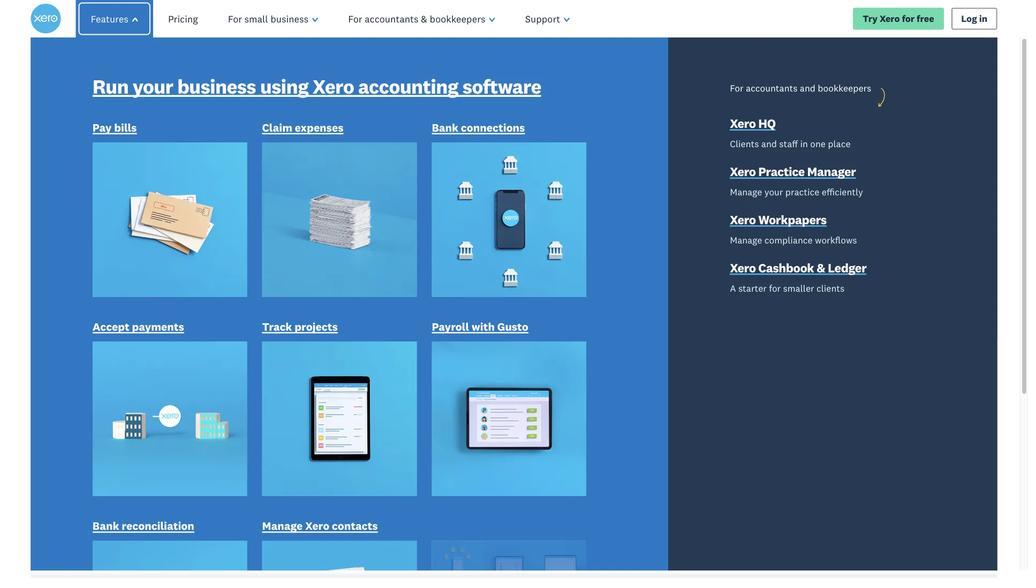 Task type: describe. For each thing, give the bounding box(es) containing it.
back
[[195, 67, 294, 123]]

payroll with gusto
[[432, 320, 529, 334]]

buy now and save link
[[241, 518, 318, 532]]

accept payments
[[93, 320, 184, 334]]

xero inside xero practice manager link
[[730, 163, 756, 179]]

accept payments link
[[93, 319, 184, 336]]

buy
[[241, 518, 258, 530]]

hours
[[663, 525, 688, 536]]

bank for bank connections
[[432, 120, 459, 134]]

small
[[245, 13, 268, 25]]

hq
[[759, 115, 776, 131]]

bookkeepers for for accountants & bookkeepers
[[430, 13, 486, 25]]

one
[[811, 138, 826, 149]]

place
[[828, 138, 851, 149]]

features button
[[72, 0, 157, 37]]

pay bills link
[[93, 120, 137, 137]]

bank for bank reconciliation
[[93, 519, 119, 533]]

log in link
[[952, 8, 998, 30]]

clients and staff in one place
[[730, 138, 851, 149]]

off
[[330, 299, 351, 321]]

workflows
[[815, 234, 857, 246]]

starter
[[739, 282, 767, 294]]

for for for accountants and bookkeepers
[[730, 82, 744, 94]]

1 horizontal spatial and
[[762, 138, 777, 149]]

for inside limited time offer: get 50% off for 3 months* plus free onboarding when you purchase xero.
[[355, 299, 376, 321]]

limited time offer: get 50% off for 3 months* plus free onboarding when you purchase xero.
[[113, 299, 419, 362]]

log in
[[962, 13, 988, 24]]

track projects link
[[262, 319, 338, 336]]

xero inside try xero for free "link"
[[880, 13, 900, 24]]

manage for practice
[[730, 186, 763, 197]]

xero workpapers
[[730, 212, 827, 227]]

bills
[[114, 120, 137, 134]]

bank connections link
[[432, 120, 525, 137]]

learn what xero can do
[[123, 390, 225, 401]]

xero inside manage xero contacts link
[[305, 519, 330, 533]]

2 1 from the left
[[679, 484, 688, 517]]

accounting inside 'back to what you love with xero accounting software'
[[113, 189, 341, 245]]

gusto
[[497, 320, 529, 334]]

1 vertical spatial plans
[[222, 487, 271, 512]]

for for for small business
[[228, 13, 242, 25]]

ends
[[136, 518, 156, 530]]

free inside "link"
[[917, 13, 935, 24]]

xero practice manager
[[730, 163, 856, 179]]

offer ends november 21 2023
[[113, 518, 235, 530]]

1 horizontal spatial plans
[[312, 390, 336, 401]]

2023
[[215, 518, 235, 530]]

your for run
[[133, 74, 173, 98]]

manage xero contacts link
[[262, 519, 378, 536]]

bank reconciliation
[[93, 519, 194, 533]]

xero.
[[188, 341, 227, 362]]

xero practice manager link
[[730, 163, 856, 182]]

projects
[[295, 320, 338, 334]]

can
[[196, 390, 212, 401]]

xero inside 'back to what you love with xero accounting software'
[[213, 148, 307, 204]]

and for bookkeepers
[[800, 82, 816, 94]]

log
[[962, 13, 978, 24]]

time
[[176, 299, 211, 321]]

do
[[214, 390, 225, 401]]

claim expenses link
[[262, 120, 344, 137]]

efficiently
[[822, 186, 863, 197]]

track
[[262, 320, 292, 334]]

clients
[[730, 138, 759, 149]]

accountants for and
[[746, 82, 798, 94]]

offer
[[113, 518, 134, 530]]

1 vertical spatial what
[[150, 390, 172, 401]]

compare
[[257, 390, 297, 401]]

limited
[[113, 299, 172, 321]]

manage for workpapers
[[730, 234, 763, 246]]

track projects
[[262, 320, 338, 334]]

and for save
[[280, 518, 296, 530]]

plans for three months*
[[217, 487, 434, 512]]

free inside limited time offer: get 50% off for 3 months* plus free onboarding when you purchase xero.
[[221, 320, 250, 342]]

months* inside limited time offer: get 50% off for 3 months* plus free onboarding when you purchase xero.
[[113, 320, 179, 342]]

pricing link
[[153, 0, 213, 37]]

cashbook
[[759, 260, 814, 275]]

payments
[[132, 320, 184, 334]]

bookkeepers for for accountants and bookkeepers
[[818, 82, 872, 94]]

onboarding
[[255, 320, 342, 342]]

xero inside run your business using xero accounting software link
[[313, 74, 354, 98]]

reconciliation
[[122, 519, 194, 533]]

1 horizontal spatial in
[[980, 13, 988, 24]]

2 vertical spatial manage
[[262, 519, 303, 533]]

try xero for free link
[[853, 8, 944, 30]]

pay bills
[[93, 120, 137, 134]]

support button
[[510, 0, 585, 37]]

xero inside xero cashbook & ledger link
[[730, 260, 756, 275]]

manager
[[808, 163, 856, 179]]

all
[[299, 390, 310, 401]]

xero homepage image
[[31, 4, 61, 34]]

software inside 'back to what you love with xero accounting software'
[[113, 229, 292, 285]]



Task type: locate. For each thing, give the bounding box(es) containing it.
xero up clients
[[730, 115, 756, 131]]

bank connections
[[432, 120, 525, 134]]

0 vertical spatial plans
[[312, 390, 336, 401]]

for
[[902, 13, 915, 24], [769, 282, 781, 294], [355, 299, 376, 321], [275, 487, 301, 512]]

1 horizontal spatial you
[[391, 320, 419, 342]]

50%
[[292, 299, 326, 321]]

xero up expenses
[[313, 74, 354, 98]]

1 horizontal spatial software
[[463, 74, 541, 98]]

features
[[91, 13, 128, 25]]

business inside dropdown button
[[271, 13, 309, 25]]

business
[[271, 13, 309, 25], [177, 74, 256, 98]]

bookkeepers inside 'for accountants & bookkeepers' dropdown button
[[430, 13, 486, 25]]

0 vertical spatial &
[[421, 13, 427, 25]]

for small business
[[228, 13, 309, 25]]

in left one
[[801, 138, 808, 149]]

1 vertical spatial bank
[[93, 519, 119, 533]]

0 horizontal spatial and
[[280, 518, 296, 530]]

& for cashbook
[[817, 260, 826, 275]]

1 vertical spatial manage
[[730, 234, 763, 246]]

0 vertical spatial accounting
[[358, 74, 459, 98]]

0 vertical spatial bookkeepers
[[430, 13, 486, 25]]

to
[[304, 67, 347, 123]]

0 vertical spatial business
[[271, 13, 309, 25]]

0 horizontal spatial accounting
[[113, 189, 341, 245]]

& for accountants
[[421, 13, 427, 25]]

practice
[[759, 163, 805, 179]]

connections
[[461, 120, 525, 134]]

bank reconciliation link
[[93, 519, 194, 536]]

1 vertical spatial you
[[391, 320, 419, 342]]

try xero for free
[[863, 13, 935, 24]]

xero inside learn what xero can do link
[[174, 390, 194, 401]]

you
[[225, 108, 299, 164], [391, 320, 419, 342]]

1 vertical spatial &
[[817, 260, 826, 275]]

0 vertical spatial your
[[133, 74, 173, 98]]

xero hq link
[[730, 115, 776, 133]]

0 vertical spatial free
[[917, 13, 935, 24]]

1 vertical spatial free
[[221, 320, 250, 342]]

0 horizontal spatial bank
[[93, 519, 119, 533]]

using
[[260, 74, 309, 98]]

21
[[204, 518, 212, 530]]

accounting inside run your business using xero accounting software link
[[358, 74, 459, 98]]

business for small
[[271, 13, 309, 25]]

when
[[347, 320, 387, 342]]

2 horizontal spatial and
[[800, 82, 816, 94]]

3
[[381, 299, 390, 321]]

for up buy now and save
[[275, 487, 301, 512]]

0 horizontal spatial you
[[225, 108, 299, 164]]

accountants for &
[[365, 13, 419, 25]]

1 horizontal spatial &
[[817, 260, 826, 275]]

1 1 from the left
[[664, 484, 673, 517]]

support
[[525, 13, 560, 25]]

free left log in the right of the page
[[917, 13, 935, 24]]

1 vertical spatial bookkeepers
[[818, 82, 872, 94]]

0 horizontal spatial 1
[[664, 484, 673, 517]]

xero inside xero workpapers link
[[730, 212, 756, 227]]

pay
[[93, 120, 112, 134]]

1 horizontal spatial bookkeepers
[[818, 82, 872, 94]]

1 horizontal spatial with
[[472, 320, 495, 334]]

0 vertical spatial accountants
[[365, 13, 419, 25]]

save
[[298, 518, 318, 530]]

accountants inside dropdown button
[[365, 13, 419, 25]]

in right log in the right of the page
[[980, 13, 988, 24]]

0 horizontal spatial with
[[113, 148, 203, 204]]

1 vertical spatial and
[[762, 138, 777, 149]]

you inside 'back to what you love with xero accounting software'
[[225, 108, 299, 164]]

pricing
[[168, 13, 198, 25]]

back to what you love with xero accounting software
[[113, 67, 393, 285]]

plans right 'all'
[[312, 390, 336, 401]]

purchase
[[113, 341, 183, 362]]

manage down xero workpapers link
[[730, 234, 763, 246]]

bank
[[432, 120, 459, 134], [93, 519, 119, 533]]

bank left connections
[[432, 120, 459, 134]]

for inside for small business dropdown button
[[228, 13, 242, 25]]

your right run
[[133, 74, 173, 98]]

1 horizontal spatial business
[[271, 13, 309, 25]]

your down practice
[[765, 186, 783, 197]]

now
[[260, 518, 278, 530]]

1 vertical spatial your
[[765, 186, 783, 197]]

clients
[[817, 282, 845, 294]]

what
[[113, 108, 215, 164], [150, 390, 172, 401]]

with inside 'link'
[[472, 320, 495, 334]]

1 vertical spatial accountants
[[746, 82, 798, 94]]

and
[[800, 82, 816, 94], [762, 138, 777, 149], [280, 518, 296, 530]]

learn
[[123, 390, 148, 401]]

with
[[113, 148, 203, 204], [472, 320, 495, 334]]

for right try
[[902, 13, 915, 24]]

1 horizontal spatial accounting
[[358, 74, 459, 98]]

1 vertical spatial in
[[801, 138, 808, 149]]

0 horizontal spatial for
[[228, 13, 242, 25]]

0 horizontal spatial business
[[177, 74, 256, 98]]

xero down claim
[[213, 148, 307, 204]]

you inside limited time offer: get 50% off for 3 months* plus free onboarding when you purchase xero.
[[391, 320, 419, 342]]

0 vertical spatial months*
[[113, 320, 179, 342]]

run your business using xero accounting software link
[[93, 74, 541, 101]]

plans up buy on the left bottom of the page
[[222, 487, 271, 512]]

xero down clients
[[730, 163, 756, 179]]

0 vertical spatial in
[[980, 13, 988, 24]]

for inside 'for accountants & bookkeepers' dropdown button
[[348, 13, 362, 25]]

1 vertical spatial months*
[[357, 487, 434, 512]]

0 horizontal spatial software
[[113, 229, 292, 285]]

0 horizontal spatial in
[[801, 138, 808, 149]]

xero down plans for three months*
[[305, 519, 330, 533]]

expenses
[[295, 120, 344, 134]]

payroll
[[432, 320, 469, 334]]

xero up starter
[[730, 260, 756, 275]]

love
[[309, 108, 393, 164]]

manage right buy on the left bottom of the page
[[262, 519, 303, 533]]

manage your practice efficiently
[[730, 186, 863, 197]]

1 horizontal spatial months*
[[357, 487, 434, 512]]

for small business button
[[213, 0, 333, 37]]

staff
[[780, 138, 798, 149]]

contacts
[[332, 519, 378, 533]]

0 vertical spatial and
[[800, 82, 816, 94]]

a starter for smaller clients
[[730, 282, 845, 294]]

2 vertical spatial and
[[280, 518, 296, 530]]

0 vertical spatial with
[[113, 148, 203, 204]]

accept
[[93, 320, 130, 334]]

2 horizontal spatial for
[[730, 82, 744, 94]]

1 vertical spatial software
[[113, 229, 292, 285]]

ledger
[[828, 260, 867, 275]]

accountants
[[365, 13, 419, 25], [746, 82, 798, 94]]

xero left workpapers
[[730, 212, 756, 227]]

xero hq
[[730, 115, 776, 131]]

what inside 'back to what you love with xero accounting software'
[[113, 108, 215, 164]]

0 vertical spatial software
[[463, 74, 541, 98]]

run your business using xero accounting software
[[93, 74, 541, 98]]

1 vertical spatial business
[[177, 74, 256, 98]]

manage down practice
[[730, 186, 763, 197]]

november
[[158, 518, 202, 530]]

business for your
[[177, 74, 256, 98]]

practice
[[786, 186, 820, 197]]

claim
[[262, 120, 292, 134]]

run
[[93, 74, 129, 98]]

1 horizontal spatial 1
[[679, 484, 688, 517]]

xero right try
[[880, 13, 900, 24]]

1 vertical spatial with
[[472, 320, 495, 334]]

1 horizontal spatial free
[[917, 13, 935, 24]]

for accountants and bookkeepers
[[730, 82, 872, 94]]

1
[[664, 484, 673, 517], [679, 484, 688, 517]]

for left 3
[[355, 299, 376, 321]]

1 horizontal spatial your
[[765, 186, 783, 197]]

1 horizontal spatial bank
[[432, 120, 459, 134]]

1 vertical spatial accounting
[[113, 189, 341, 245]]

your for manage
[[765, 186, 783, 197]]

claim expenses
[[262, 120, 344, 134]]

compliance
[[765, 234, 813, 246]]

free
[[917, 13, 935, 24], [221, 320, 250, 342]]

1 horizontal spatial accountants
[[746, 82, 798, 94]]

buy now and save
[[241, 518, 318, 530]]

0 horizontal spatial plans
[[222, 487, 271, 512]]

0 horizontal spatial months*
[[113, 320, 179, 342]]

xero inside xero hq link
[[730, 115, 756, 131]]

months*
[[113, 320, 179, 342], [357, 487, 434, 512]]

manage compliance workflows
[[730, 234, 857, 246]]

try
[[863, 13, 878, 24]]

0 horizontal spatial free
[[221, 320, 250, 342]]

0 horizontal spatial your
[[133, 74, 173, 98]]

xero cashbook & ledger link
[[730, 260, 867, 278]]

0 horizontal spatial &
[[421, 13, 427, 25]]

& inside dropdown button
[[421, 13, 427, 25]]

for accountants & bookkeepers button
[[333, 0, 510, 37]]

learn what xero can do link
[[113, 385, 235, 407]]

three
[[305, 487, 353, 512]]

workpapers
[[759, 212, 827, 227]]

0 horizontal spatial bookkeepers
[[430, 13, 486, 25]]

with inside 'back to what you love with xero accounting software'
[[113, 148, 203, 204]]

for accountants & bookkeepers
[[348, 13, 486, 25]]

bank left ends
[[93, 519, 119, 533]]

for inside "link"
[[902, 13, 915, 24]]

for for for accountants & bookkeepers
[[348, 13, 362, 25]]

a xero user decorating a cake with blue icing. social proof badges surrounding the circular image. image
[[525, 37, 998, 444]]

0 vertical spatial manage
[[730, 186, 763, 197]]

for right starter
[[769, 282, 781, 294]]

free right plus
[[221, 320, 250, 342]]

compare all plans link
[[257, 390, 336, 404]]

a
[[730, 282, 736, 294]]

xero left can
[[174, 390, 194, 401]]

0 horizontal spatial accountants
[[365, 13, 419, 25]]

0 vertical spatial you
[[225, 108, 299, 164]]

0 vertical spatial bank
[[432, 120, 459, 134]]

offer:
[[215, 299, 256, 321]]

1 horizontal spatial for
[[348, 13, 362, 25]]

&
[[421, 13, 427, 25], [817, 260, 826, 275]]

software
[[463, 74, 541, 98], [113, 229, 292, 285]]

0 vertical spatial what
[[113, 108, 215, 164]]



Task type: vqa. For each thing, say whether or not it's contained in the screenshot.


